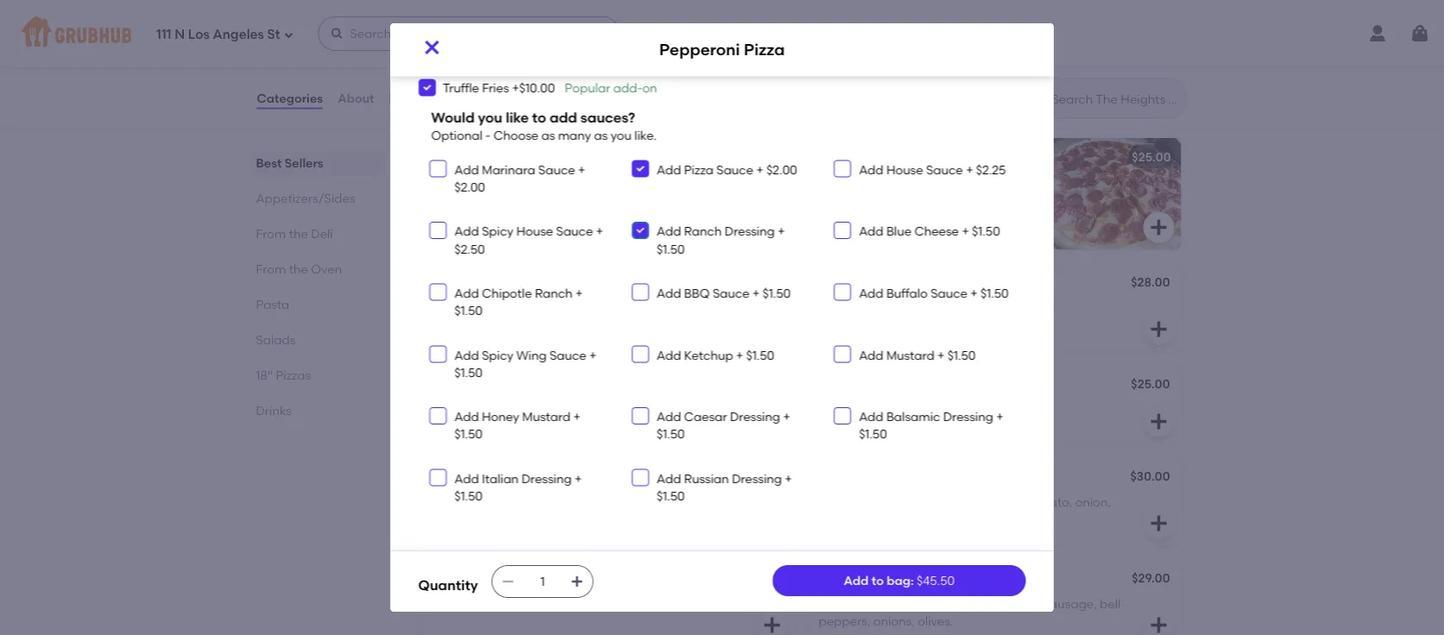 Task type: locate. For each thing, give the bounding box(es) containing it.
tomato down quantity
[[432, 597, 477, 612]]

+ for add caesar dressing + $1.50
[[783, 410, 790, 424]]

add inside add spicy wing sauce + $1.50
[[454, 348, 479, 362]]

1 vertical spatial cheese
[[914, 224, 959, 239]]

balsamic
[[886, 410, 940, 424]]

dressing inside add italian dressing + $1.50
[[521, 471, 571, 486]]

tomato for tomato sauce, fresh mozzarella, tomato.
[[819, 301, 864, 316]]

as
[[541, 128, 555, 143], [594, 128, 607, 143]]

ranch inside add ranch dressing + $1.50
[[684, 224, 722, 239]]

$1.50 down honey
[[454, 427, 482, 442]]

$29.00
[[1132, 571, 1170, 585]]

tomato for tomato sauce, mozzarella, chorizo, tomato, onion, jalapeno, cilantro.
[[819, 495, 864, 510]]

garlic,
[[481, 495, 517, 510]]

sauce, for tomato sauce, mozzarella, pepperoni, sausage, bell peppers, onions, olives.
[[867, 597, 905, 612]]

sausage, inside tomato sauce, mozzarella, pepperoni, sausage, bell peppers, onions, olives.
[[1044, 597, 1097, 612]]

sauce, inside "tomato sauce, mozzarella, chorizo, tomato, onion, jalapeno, cilantro."
[[867, 495, 905, 510]]

18" down truffle
[[418, 97, 447, 119]]

1 vertical spatial add-
[[613, 80, 642, 95]]

pepperoni
[[659, 40, 740, 59], [819, 150, 880, 164]]

bbq
[[684, 286, 710, 301]]

chicken
[[478, 378, 526, 393]]

0 horizontal spatial 18" pizzas
[[256, 368, 311, 382]]

add inside add marinara sauce + $2.00
[[454, 162, 479, 177]]

add inside add russian dressing + $1.50
[[656, 471, 681, 486]]

arugula, prosciutto, tomatoes, parmesan and balsamic dressing.
[[432, 0, 630, 21]]

0 vertical spatial pepperoni,
[[591, 301, 655, 316]]

onion,
[[1076, 495, 1111, 510]]

0 vertical spatial 18" pizzas
[[418, 97, 509, 119]]

0 horizontal spatial mustard
[[522, 410, 570, 424]]

add inside 'add spicy house sauce + $2.50'
[[454, 224, 479, 239]]

the for deli
[[289, 226, 308, 241]]

tomato for tomato sauce, mozzarella, tomato, basil, garlic.
[[432, 597, 477, 612]]

$2.00 inside add marinara sauce + $2.00
[[454, 180, 485, 195]]

oven
[[311, 262, 342, 276]]

$2.00 for add marinara sauce + $2.00
[[454, 180, 485, 195]]

tomatoes,
[[550, 0, 610, 4]]

sauce inside add marinara sauce + $2.00
[[538, 162, 575, 177]]

add inside add honey mustard + $1.50
[[454, 410, 479, 424]]

add for add balsamic dressing
[[859, 410, 883, 424]]

buffalo left chicken
[[432, 378, 475, 393]]

1 horizontal spatial $2.00
[[766, 162, 797, 177]]

2 from from the top
[[256, 262, 286, 276]]

svg image
[[330, 27, 344, 41], [762, 29, 783, 50], [284, 30, 294, 40], [422, 82, 432, 93], [433, 164, 443, 174], [837, 164, 848, 174], [762, 217, 783, 238], [1149, 217, 1169, 238], [837, 225, 848, 236], [433, 287, 443, 298], [1149, 319, 1169, 340], [433, 349, 443, 359], [635, 349, 645, 359], [837, 349, 848, 359], [433, 411, 443, 421], [635, 411, 645, 421], [433, 473, 443, 483], [635, 473, 645, 483], [1149, 513, 1169, 534], [570, 575, 584, 589]]

add for add russian dressing
[[656, 471, 681, 486]]

0 vertical spatial from
[[256, 226, 286, 241]]

the for oven
[[289, 262, 308, 276]]

+ inside add ranch dressing + $1.50
[[777, 224, 785, 239]]

spicy inside 'add spicy house sauce + $2.50'
[[482, 224, 513, 239]]

dressing inside the "add caesar dressing + $1.50"
[[730, 410, 780, 424]]

1 horizontal spatial pepperoni pizza
[[819, 150, 914, 164]]

pizza for tomato sauce, mozzarella
[[480, 150, 511, 164]]

cheese right "blue"
[[914, 224, 959, 239]]

svg image inside main navigation navigation
[[1410, 23, 1431, 44]]

pepperoni, inside the 'tomato sauce, mozzarella, pepperoni, bacon, sausage, onion.'
[[591, 301, 655, 316]]

dressing for add italian dressing
[[521, 471, 571, 486]]

1 vertical spatial 18"
[[256, 368, 273, 382]]

$1.50 for add honey mustard + $1.50
[[454, 427, 482, 442]]

0 horizontal spatial ranch
[[535, 286, 572, 301]]

complete
[[418, 33, 486, 50]]

add for add caesar dressing
[[656, 410, 681, 424]]

0 vertical spatial $25.00
[[1132, 150, 1171, 164]]

0 horizontal spatial $2.00
[[454, 180, 485, 195]]

dressing for add russian dressing
[[732, 471, 782, 486]]

sauce, down the chipotle
[[480, 301, 519, 316]]

$1.50 for add buffalo sauce + $1.50
[[980, 286, 1009, 301]]

$2.25
[[976, 162, 1006, 177]]

add-
[[613, 56, 642, 71], [613, 80, 642, 95]]

$1.50 inside add ranch dressing + $1.50
[[656, 242, 685, 256]]

0 vertical spatial add-
[[613, 56, 642, 71]]

tomato inside tomato sauce, mozzarella, pepperoni, sausage, bell peppers, onions, olives.
[[819, 597, 864, 612]]

1 horizontal spatial 18" pizzas
[[418, 97, 509, 119]]

ranch up the 'tomato sauce, mozzarella, pepperoni, bacon, sausage, onion.'
[[535, 286, 572, 301]]

0 horizontal spatial you
[[478, 109, 502, 126]]

$1.50 left margherita
[[762, 286, 791, 301]]

1 horizontal spatial cilantro.
[[877, 513, 924, 527]]

svg image
[[1410, 23, 1431, 44], [422, 37, 442, 58], [635, 164, 645, 174], [433, 225, 443, 236], [635, 225, 645, 236], [635, 287, 645, 298], [837, 287, 848, 298], [837, 411, 848, 421], [762, 411, 783, 432], [1149, 411, 1169, 432], [501, 575, 515, 589], [762, 615, 783, 635], [1149, 615, 1169, 635]]

add mustard + $1.50
[[859, 348, 976, 362]]

house down mozzarella
[[516, 224, 553, 239]]

tomato inside "tomato sauce, mozzarella, chorizo, tomato, onion, jalapeno, cilantro."
[[819, 495, 864, 510]]

1 vertical spatial to
[[872, 574, 884, 588]]

tomato, left onion,
[[1026, 495, 1073, 510]]

1 vertical spatial sausage,
[[1044, 597, 1097, 612]]

tomato sauce, mozzarella, tomato, basil, garlic.
[[432, 597, 710, 612]]

to left bag:
[[872, 574, 884, 588]]

$23.00
[[745, 148, 784, 162]]

house up "blue"
[[886, 162, 923, 177]]

1 vertical spatial pepperoni
[[819, 150, 880, 164]]

1 vertical spatial mustard
[[522, 410, 570, 424]]

tomato down margherita
[[819, 301, 864, 316]]

buffalo up fresh
[[886, 286, 928, 301]]

add ranch dressing + $1.50
[[656, 224, 785, 256]]

spicy inside add spicy wing sauce + $1.50
[[482, 348, 513, 362]]

sauce down mozzarella
[[556, 224, 593, 239]]

0 vertical spatial $2.00
[[766, 162, 797, 177]]

0 vertical spatial pepperoni pizza
[[659, 40, 785, 59]]

$1.50 inside add balsamic dressing + $1.50
[[859, 427, 887, 442]]

jalapeno,
[[819, 513, 874, 527]]

pizza for tomato sauce, mozzarella, pepperoni, bacon, sausage, onion.
[[485, 276, 516, 291]]

spicy
[[482, 224, 513, 239], [482, 348, 513, 362]]

sauce, down buffalo chicken pizza at the bottom left of page
[[476, 403, 515, 417]]

you down sauces?
[[610, 128, 631, 143]]

add for add marinara sauce
[[454, 162, 479, 177]]

pasta tab
[[256, 295, 377, 313]]

0 horizontal spatial house
[[516, 224, 553, 239]]

tomato up pepperoni.
[[819, 174, 864, 189]]

dressing right 'balsamic'
[[943, 410, 993, 424]]

as down sauces?
[[594, 128, 607, 143]]

tomato down rancher
[[432, 301, 477, 316]]

1 horizontal spatial ranch
[[684, 224, 722, 239]]

dressing for add caesar dressing
[[730, 410, 780, 424]]

1 vertical spatial from
[[256, 262, 286, 276]]

dressing for add ranch dressing
[[724, 224, 775, 239]]

+ for add honey mustard + $1.50
[[573, 410, 580, 424]]

tomato inside tomato sauce, mozzarella, pepperoni.
[[819, 174, 864, 189]]

0 horizontal spatial cheese
[[432, 150, 477, 164]]

1 vertical spatial tomato,
[[591, 597, 637, 612]]

1 vertical spatial you
[[610, 128, 631, 143]]

2 vertical spatial buffalo
[[432, 403, 474, 417]]

tomato for tomato sauce, mozzarella
[[432, 174, 477, 189]]

0 horizontal spatial pepperoni,
[[591, 301, 655, 316]]

+ inside add russian dressing + $1.50
[[785, 471, 792, 486]]

pizzas down salads
[[276, 368, 311, 382]]

sausage, down rancher
[[432, 318, 485, 333]]

Input item quantity number field
[[524, 566, 562, 597]]

marinara
[[482, 162, 535, 177]]

sauce right wing
[[549, 348, 586, 362]]

tomato, left basil,
[[591, 597, 637, 612]]

add caesar dressing + $1.50
[[656, 410, 790, 442]]

tomato sauce, mozzarella, pepperoni, bacon, sausage, onion.
[[432, 301, 699, 333]]

1 vertical spatial ranch
[[535, 286, 572, 301]]

ranch inside add chipotle ranch + $1.50
[[535, 286, 572, 301]]

+ inside add honey mustard + $1.50
[[573, 410, 580, 424]]

mozzarella, inside tomato sauce, mozzarella, pepperoni.
[[908, 174, 975, 189]]

sauce, for tomato sauce, mozzarella, pepperoni, bacon, sausage, onion.
[[480, 301, 519, 316]]

sauce left the $2.25
[[926, 162, 963, 177]]

1 vertical spatial the
[[289, 262, 308, 276]]

0 vertical spatial tomato,
[[1026, 495, 1073, 510]]

buffalo for buffalo chicken pizza
[[432, 378, 475, 393]]

0 vertical spatial you
[[478, 109, 502, 126]]

sauce for add marinara sauce
[[538, 162, 575, 177]]

pepperoni.
[[819, 192, 883, 206]]

from up from the oven
[[256, 226, 286, 241]]

angeles
[[213, 27, 264, 42]]

dressing down add pizza sauce + $2.00
[[724, 224, 775, 239]]

1 horizontal spatial pepperoni
[[819, 150, 880, 164]]

$1.50 up tomato sauce, fresh mozzarella, tomato. at the right of page
[[980, 286, 1009, 301]]

from the deli
[[256, 226, 333, 241]]

18" up drinks on the bottom left of the page
[[256, 368, 273, 382]]

rancher
[[432, 276, 482, 291]]

add inside add chipotle ranch + $1.50
[[454, 286, 479, 301]]

0 horizontal spatial pizzas
[[276, 368, 311, 382]]

tomato for tomato sauce, mozzarella, mushrooms.
[[819, 403, 864, 417]]

add inside add balsamic dressing + $1.50
[[859, 410, 883, 424]]

sauce, down the add mustard + $1.50
[[867, 403, 905, 417]]

the left oven
[[289, 262, 308, 276]]

18" pizzas down truffle
[[418, 97, 509, 119]]

buffalo left honey
[[432, 403, 474, 417]]

1 spicy from the top
[[482, 224, 513, 239]]

add for add spicy wing sauce
[[454, 348, 479, 362]]

+ inside add marinara sauce + $2.00
[[578, 162, 585, 177]]

add inside add italian dressing + $1.50
[[454, 471, 479, 486]]

1 vertical spatial cilantro.
[[877, 513, 924, 527]]

sauce, for tomato sauce, mozzarella, pepperoni.
[[867, 174, 905, 189]]

$1.50 inside add honey mustard + $1.50
[[454, 427, 482, 442]]

chicken,
[[518, 403, 566, 417]]

+ inside add balsamic dressing + $1.50
[[996, 410, 1003, 424]]

add blue cheese + $1.50
[[859, 224, 1000, 239]]

0 horizontal spatial to
[[532, 109, 546, 126]]

cilantro. right ranch, at bottom
[[610, 403, 657, 417]]

spicy for $2.50
[[482, 224, 513, 239]]

from up pasta at the top of page
[[256, 262, 286, 276]]

your
[[489, 33, 519, 50]]

$1.50 down rancher pizza
[[454, 303, 482, 318]]

+ for add buffalo sauce + $1.50
[[970, 286, 978, 301]]

0 vertical spatial spicy
[[482, 224, 513, 239]]

0 horizontal spatial pepperoni pizza
[[659, 40, 785, 59]]

$1.50 inside the "add caesar dressing + $1.50"
[[656, 427, 685, 442]]

+ inside add italian dressing + $1.50
[[574, 471, 582, 486]]

1 horizontal spatial as
[[594, 128, 607, 143]]

add for add ranch dressing
[[656, 224, 681, 239]]

tomato up the jalapeno,
[[819, 495, 864, 510]]

truffle
[[484, 513, 519, 527]]

sauce up tomato sauce, fresh mozzarella, tomato. at the right of page
[[930, 286, 967, 301]]

$1.50 for add blue cheese + $1.50
[[972, 224, 1000, 239]]

+ for add house sauce + $2.25
[[966, 162, 973, 177]]

mozzarella, for tomato sauce, mozzarella, pepperoni, sausage, bell peppers, onions, olives.
[[908, 597, 975, 612]]

drinks tab
[[256, 401, 377, 420]]

tomato left 'balsamic'
[[819, 403, 864, 417]]

sauce, up the jalapeno,
[[867, 495, 905, 510]]

mustard
[[886, 348, 934, 362], [522, 410, 570, 424]]

to right the like
[[532, 109, 546, 126]]

$1.50 inside add italian dressing + $1.50
[[454, 489, 482, 504]]

sauce,
[[480, 174, 519, 189], [867, 174, 905, 189], [480, 301, 519, 316], [867, 301, 905, 316], [476, 403, 515, 417], [867, 403, 905, 417], [867, 495, 905, 510], [480, 597, 519, 612], [867, 597, 905, 612]]

sauce up add ranch dressing + $1.50
[[716, 162, 753, 177]]

sauce, up pepperoni.
[[867, 174, 905, 189]]

sauce, down cheese pizza
[[480, 174, 519, 189]]

dressing up of
[[521, 471, 571, 486]]

18" pizzas inside "tab"
[[256, 368, 311, 382]]

add for add ketchup
[[656, 348, 681, 362]]

house inside 'add spicy house sauce + $2.50'
[[516, 224, 553, 239]]

spicy up buffalo chicken pizza at the bottom left of page
[[482, 348, 513, 362]]

add inside the "add caesar dressing + $1.50"
[[656, 410, 681, 424]]

tomato for tomato sauce, mozzarella, pepperoni, sausage, bell peppers, onions, olives.
[[819, 597, 864, 612]]

parmesan
[[432, 7, 492, 21]]

$30.00
[[744, 275, 784, 289], [744, 469, 784, 484], [1131, 469, 1170, 484], [744, 571, 784, 585]]

1 from from the top
[[256, 226, 286, 241]]

$1.50 inside add russian dressing + $1.50
[[656, 489, 685, 504]]

like.
[[634, 128, 656, 143]]

mozzarella, inside tomato sauce, mozzarella, pepperoni, sausage, bell peppers, onions, olives.
[[908, 597, 975, 612]]

pizza for tomato sauce, fresh mozzarella, tomato.
[[888, 276, 919, 291]]

tomato inside the 'tomato sauce, mozzarella, pepperoni, bacon, sausage, onion.'
[[432, 301, 477, 316]]

add for add pizza sauce
[[656, 162, 681, 177]]

categories button
[[256, 67, 324, 130]]

mozzarella, for tomato sauce, mozzarella, pepperoni.
[[908, 174, 975, 189]]

buffalo for buffalo sauce, chicken, ranch, cilantro.
[[432, 403, 474, 417]]

sauce for add buffalo sauce
[[930, 286, 967, 301]]

add- up popular add-on on the top left
[[613, 56, 642, 71]]

dressing inside add balsamic dressing + $1.50
[[943, 410, 993, 424]]

would
[[431, 109, 474, 126]]

0 vertical spatial sausage,
[[432, 318, 485, 333]]

from the deli tab
[[256, 224, 377, 243]]

$1.50 for add chipotle ranch + $1.50
[[454, 303, 482, 318]]

1 horizontal spatial you
[[610, 128, 631, 143]]

1 horizontal spatial sausage,
[[1044, 597, 1097, 612]]

$1.50 for add italian dressing + $1.50
[[454, 489, 482, 504]]

0 vertical spatial the
[[289, 226, 308, 241]]

salads
[[256, 332, 296, 347]]

$25.00
[[1132, 150, 1171, 164], [1131, 377, 1170, 391]]

you up -
[[478, 109, 502, 126]]

sausage, left bell on the bottom of page
[[1044, 597, 1097, 612]]

$1.50 down forager pizza
[[454, 489, 482, 504]]

+ for add marinara sauce + $2.00
[[578, 162, 585, 177]]

pizza for tomato sauce, mozzarella, pepperoni, sausage, bell peppers, onions, olives.
[[875, 572, 906, 587]]

+
[[512, 80, 519, 95], [578, 162, 585, 177], [756, 162, 763, 177], [966, 162, 973, 177], [596, 224, 603, 239], [777, 224, 785, 239], [962, 224, 969, 239], [575, 286, 582, 301], [752, 286, 760, 301], [970, 286, 978, 301], [589, 348, 596, 362], [736, 348, 743, 362], [937, 348, 945, 362], [573, 410, 580, 424], [783, 410, 790, 424], [996, 410, 1003, 424], [574, 471, 582, 486], [785, 471, 792, 486]]

add inside add ranch dressing + $1.50
[[656, 224, 681, 239]]

the
[[289, 226, 308, 241], [289, 262, 308, 276]]

italian
[[482, 471, 518, 486]]

pepperoni, for sausage,
[[978, 597, 1041, 612]]

spicy for $1.50
[[482, 348, 513, 362]]

add- up sauces?
[[613, 80, 642, 95]]

2 the from the top
[[289, 262, 308, 276]]

$1.50 down the $2.25
[[972, 224, 1000, 239]]

$1.50 down caesar
[[656, 427, 685, 442]]

$1.50 up honey
[[454, 365, 482, 380]]

mozzarella,
[[908, 174, 975, 189], [522, 301, 588, 316], [940, 301, 1006, 316], [908, 403, 975, 417], [908, 495, 975, 510], [522, 597, 588, 612], [908, 597, 975, 612]]

mozzarella, for tomato sauce, mozzarella, mushrooms.
[[908, 403, 975, 417]]

tomato sauce, mozzarella, chorizo, tomato, onion, jalapeno, cilantro.
[[819, 495, 1111, 527]]

0 horizontal spatial cilantro.
[[610, 403, 657, 417]]

pizzas inside 18" pizzas "tab"
[[276, 368, 311, 382]]

dressing right russian
[[732, 471, 782, 486]]

tbg
[[432, 572, 457, 587]]

0 vertical spatial buffalo
[[886, 286, 928, 301]]

you
[[478, 109, 502, 126], [610, 128, 631, 143]]

ketchup
[[684, 348, 733, 362]]

add for add mustard
[[859, 348, 883, 362]]

18" pizzas
[[418, 97, 509, 119], [256, 368, 311, 382]]

1 horizontal spatial pepperoni,
[[978, 597, 1041, 612]]

pizza for tomato sauce, mozzarella, tomato, basil, garlic.
[[460, 572, 491, 587]]

pizzas down fries
[[451, 97, 509, 119]]

dressing inside add russian dressing + $1.50
[[732, 471, 782, 486]]

$1.50 for add caesar dressing + $1.50
[[656, 427, 685, 442]]

0 horizontal spatial 18"
[[256, 368, 273, 382]]

sauce right bbq
[[712, 286, 749, 301]]

sauce, for tomato sauce, mozzarella
[[480, 174, 519, 189]]

18" pizzas down salads
[[256, 368, 311, 382]]

add for add blue cheese
[[859, 224, 883, 239]]

here
[[476, 56, 504, 71]]

1 vertical spatial pizzas
[[276, 368, 311, 382]]

1 vertical spatial $2.00
[[454, 180, 485, 195]]

ranch up bbq
[[684, 224, 722, 239]]

many
[[558, 128, 591, 143]]

0 horizontal spatial as
[[541, 128, 555, 143]]

choose
[[493, 128, 538, 143]]

optional
[[431, 128, 482, 143]]

0 vertical spatial mustard
[[886, 348, 934, 362]]

1 vertical spatial pepperoni,
[[978, 597, 1041, 612]]

+ inside add chipotle ranch + $1.50
[[575, 286, 582, 301]]

sauce, inside the 'tomato sauce, mozzarella, pepperoni, bacon, sausage, onion.'
[[480, 301, 519, 316]]

sauce, inside tomato sauce, mozzarella, pepperoni.
[[867, 174, 905, 189]]

0 vertical spatial house
[[886, 162, 923, 177]]

0 vertical spatial ranch
[[684, 224, 722, 239]]

0 vertical spatial 18"
[[418, 97, 447, 119]]

1 vertical spatial house
[[516, 224, 553, 239]]

mozzarella, inside the 'tomato sauce, mozzarella, pepperoni, bacon, sausage, onion.'
[[522, 301, 588, 316]]

as down add
[[541, 128, 555, 143]]

1 vertical spatial spicy
[[482, 348, 513, 362]]

sauce, down margherita pizza
[[867, 301, 905, 316]]

pepperoni, inside tomato sauce, mozzarella, pepperoni, sausage, bell peppers, onions, olives.
[[978, 597, 1041, 612]]

truffle
[[442, 80, 479, 95]]

truffle fries + $10.00
[[442, 80, 555, 95]]

cheese
[[432, 150, 477, 164], [914, 224, 959, 239]]

1 horizontal spatial house
[[886, 162, 923, 177]]

dressing inside add ranch dressing + $1.50
[[724, 224, 775, 239]]

$1.50 inside add chipotle ranch + $1.50
[[454, 303, 482, 318]]

18" pizzas tab
[[256, 366, 377, 384]]

tomato,
[[1026, 495, 1073, 510], [591, 597, 637, 612]]

sauce, for buffalo sauce, chicken, ranch, cilantro.
[[476, 403, 515, 417]]

mozzarella, inside "tomato sauce, mozzarella, chorizo, tomato, onion, jalapeno, cilantro."
[[908, 495, 975, 510]]

cheese down optional
[[432, 150, 477, 164]]

sauce, up onions,
[[867, 597, 905, 612]]

reviews button
[[388, 67, 438, 130]]

$30.00 for ricotta, garlic, mix of mushrooms, wild baby arugula, truffle oil.
[[744, 469, 784, 484]]

0 vertical spatial pizzas
[[451, 97, 509, 119]]

mustard right honey
[[522, 410, 570, 424]]

dressing right caesar
[[730, 410, 780, 424]]

$1.50 right wild
[[656, 489, 685, 504]]

2 spicy from the top
[[482, 348, 513, 362]]

$10.00
[[519, 80, 555, 95]]

from the oven tab
[[256, 260, 377, 278]]

sauce inside add spicy wing sauce + $1.50
[[549, 348, 586, 362]]

1 vertical spatial pepperoni pizza
[[819, 150, 914, 164]]

tomato sauce, mozzarella, pepperoni.
[[819, 174, 975, 206]]

sauce down 'many'
[[538, 162, 575, 177]]

the left deli at the left top
[[289, 226, 308, 241]]

sauce, down tbg pizza
[[480, 597, 519, 612]]

0 horizontal spatial pepperoni
[[659, 40, 740, 59]]

+ inside the "add caesar dressing + $1.50"
[[783, 410, 790, 424]]

drinks
[[256, 403, 292, 418]]

fries
[[482, 80, 509, 95]]

from for from the deli
[[256, 226, 286, 241]]

best sellers
[[256, 155, 323, 170]]

$30.00 for tomato sauce, mozzarella, tomato, basil, garlic.
[[744, 571, 784, 585]]

tomato.
[[1009, 301, 1056, 316]]

pizza for tomato sauce, mozzarella, pepperoni.
[[883, 150, 914, 164]]

sauce, inside tomato sauce, mozzarella, pepperoni, sausage, bell peppers, onions, olives.
[[867, 597, 905, 612]]

bell
[[1100, 597, 1121, 612]]

tomato for tomato sauce, mozzarella, pepperoni.
[[819, 174, 864, 189]]

0 vertical spatial to
[[532, 109, 546, 126]]

are
[[506, 56, 526, 71]]

1 vertical spatial 18" pizzas
[[256, 368, 311, 382]]

baby
[[659, 495, 689, 510]]

popular
[[564, 56, 610, 71]]

tomato down cheese pizza
[[432, 174, 477, 189]]

supreme pizza
[[819, 572, 906, 587]]

$30.00 for tomato sauce, mozzarella, pepperoni, bacon, sausage, onion.
[[744, 275, 784, 289]]

tomato up "peppers,"
[[819, 597, 864, 612]]

0 horizontal spatial sausage,
[[432, 318, 485, 333]]

spicy up $2.50
[[482, 224, 513, 239]]

1 vertical spatial buffalo
[[432, 378, 475, 393]]

1 the from the top
[[289, 226, 308, 241]]

1 horizontal spatial tomato,
[[1026, 495, 1073, 510]]

mustard down fresh
[[886, 348, 934, 362]]

cilantro. right the jalapeno,
[[877, 513, 924, 527]]

$1.50 down 'balsamic'
[[859, 427, 887, 442]]

sauce, for tomato sauce, fresh mozzarella, tomato.
[[867, 301, 905, 316]]

$1.50 up bbq
[[656, 242, 685, 256]]



Task type: describe. For each thing, give the bounding box(es) containing it.
popular
[[565, 80, 610, 95]]

complete your meal optional. here are some popular add-ons.
[[418, 33, 665, 71]]

tomato sauce, mozzarella, mushrooms.
[[819, 403, 1049, 417]]

supreme
[[819, 572, 872, 587]]

$30.00 for tomato sauce, mozzarella, chorizo, tomato, onion, jalapeno, cilantro.
[[1131, 469, 1170, 484]]

oil.
[[521, 513, 538, 527]]

sauce, for tomato sauce, mozzarella, tomato, basil, garlic.
[[480, 597, 519, 612]]

wing
[[516, 348, 546, 362]]

blue
[[886, 224, 911, 239]]

$45.50
[[917, 574, 955, 588]]

chipotle
[[482, 286, 532, 301]]

add buffalo sauce + $1.50
[[859, 286, 1009, 301]]

+ inside add spicy wing sauce + $1.50
[[589, 348, 596, 362]]

add- inside complete your meal optional. here are some popular add-ons.
[[613, 56, 642, 71]]

tbg pizza
[[432, 572, 491, 587]]

$1.50 for add ranch dressing + $1.50
[[656, 242, 685, 256]]

chorizo,
[[978, 495, 1023, 510]]

olives.
[[918, 614, 953, 629]]

0 vertical spatial pepperoni
[[659, 40, 740, 59]]

sauce inside 'add spicy house sauce + $2.50'
[[556, 224, 593, 239]]

1 horizontal spatial to
[[872, 574, 884, 588]]

ons.
[[642, 56, 665, 71]]

meal
[[522, 33, 557, 50]]

add for add chipotle ranch
[[454, 286, 479, 301]]

0 horizontal spatial tomato,
[[591, 597, 637, 612]]

sauce for add bbq sauce
[[712, 286, 749, 301]]

of
[[544, 495, 555, 510]]

arugula,
[[432, 513, 481, 527]]

sauce for add house sauce
[[926, 162, 963, 177]]

dressing for add balsamic dressing
[[943, 410, 993, 424]]

add spicy house sauce + $2.50
[[454, 224, 603, 256]]

mix
[[520, 495, 541, 510]]

mushrooms,
[[558, 495, 630, 510]]

rancher pizza
[[432, 276, 516, 291]]

mozzarella, for tomato sauce, mozzarella, chorizo, tomato, onion, jalapeno, cilantro.
[[908, 495, 975, 510]]

cilantro. inside "tomato sauce, mozzarella, chorizo, tomato, onion, jalapeno, cilantro."
[[877, 513, 924, 527]]

mozzarella, for tomato sauce, mozzarella, pepperoni, bacon, sausage, onion.
[[522, 301, 588, 316]]

+ for add bbq sauce + $1.50
[[752, 286, 760, 301]]

los
[[188, 27, 210, 42]]

to inside would you like to add sauces? optional - choose as many as you like.
[[532, 109, 546, 126]]

sauce, for tomato sauce, mozzarella, mushrooms.
[[867, 403, 905, 417]]

1 vertical spatial $25.00
[[1131, 377, 1170, 391]]

peppers,
[[819, 614, 871, 629]]

salads tab
[[256, 331, 377, 349]]

mozzarella, for tomato sauce, mozzarella, tomato, basil, garlic.
[[522, 597, 588, 612]]

about button
[[337, 67, 375, 130]]

18" inside "tab"
[[256, 368, 273, 382]]

ricotta, garlic, mix of mushrooms, wild baby arugula, truffle oil.
[[432, 495, 689, 527]]

forager
[[432, 471, 479, 485]]

basil,
[[640, 597, 671, 612]]

mustard inside add honey mustard + $1.50
[[522, 410, 570, 424]]

add bbq sauce + $1.50
[[656, 286, 791, 301]]

Search The Heights Deli and Bottle Shop search field
[[1050, 91, 1182, 107]]

st
[[267, 27, 280, 42]]

search icon image
[[1024, 88, 1045, 109]]

-
[[485, 128, 490, 143]]

pizza for ricotta, garlic, mix of mushrooms, wild baby arugula, truffle oil.
[[482, 471, 513, 485]]

russian
[[684, 471, 729, 486]]

cheese pizza
[[432, 150, 511, 164]]

+ for add blue cheese + $1.50
[[962, 224, 969, 239]]

+ inside 'add spicy house sauce + $2.50'
[[596, 224, 603, 239]]

$1.50 for add balsamic dressing + $1.50
[[859, 427, 887, 442]]

balsamic
[[521, 7, 575, 21]]

1 horizontal spatial mustard
[[886, 348, 934, 362]]

appetizers/sides tab
[[256, 189, 377, 207]]

+ for add chipotle ranch + $1.50
[[575, 286, 582, 301]]

sellers
[[285, 155, 323, 170]]

categories
[[257, 91, 323, 106]]

reviews
[[389, 91, 437, 106]]

buffalo chicken pizza
[[432, 378, 560, 393]]

caesar
[[684, 410, 727, 424]]

sausage, inside the 'tomato sauce, mozzarella, pepperoni, bacon, sausage, onion.'
[[432, 318, 485, 333]]

111
[[156, 27, 172, 42]]

$28.00
[[1131, 275, 1170, 289]]

+ for add pizza sauce + $2.00
[[756, 162, 763, 177]]

sauce, for tomato sauce, mozzarella, chorizo, tomato, onion, jalapeno, cilantro.
[[867, 495, 905, 510]]

onions,
[[873, 614, 915, 629]]

0 vertical spatial cheese
[[432, 150, 477, 164]]

tomato sauce, mozzarella
[[432, 174, 585, 189]]

some
[[529, 56, 561, 71]]

quantity
[[418, 577, 478, 594]]

tomato, inside "tomato sauce, mozzarella, chorizo, tomato, onion, jalapeno, cilantro."
[[1026, 495, 1073, 510]]

1 as from the left
[[541, 128, 555, 143]]

$1.50 inside add spicy wing sauce + $1.50
[[454, 365, 482, 380]]

and
[[495, 7, 518, 21]]

add pizza sauce + $2.00
[[656, 162, 797, 177]]

best sellers tab
[[256, 154, 377, 172]]

ricotta,
[[432, 495, 478, 510]]

pasta
[[256, 297, 290, 312]]

$1.50 for add russian dressing + $1.50
[[656, 489, 685, 504]]

tomato for tomato sauce, mozzarella, pepperoni, bacon, sausage, onion.
[[432, 301, 477, 316]]

$1.50 for add bbq sauce + $1.50
[[762, 286, 791, 301]]

add ketchup + $1.50
[[656, 348, 774, 362]]

+ for add ranch dressing + $1.50
[[777, 224, 785, 239]]

add to bag: $45.50
[[844, 574, 955, 588]]

$2.50
[[454, 242, 485, 256]]

appetizers/sides
[[256, 191, 355, 205]]

about
[[338, 91, 374, 106]]

+ for add balsamic dressing + $1.50
[[996, 410, 1003, 424]]

deli
[[311, 226, 333, 241]]

1 horizontal spatial pizzas
[[451, 97, 509, 119]]

arugula, prosciutto, tomatoes, parmesan and balsamic dressing. button
[[422, 0, 795, 62]]

dressing.
[[578, 7, 630, 21]]

from for from the oven
[[256, 262, 286, 276]]

garlic.
[[674, 597, 710, 612]]

add for add honey mustard
[[454, 410, 479, 424]]

best
[[256, 155, 282, 170]]

add balsamic dressing + $1.50
[[859, 410, 1003, 442]]

honey
[[482, 410, 519, 424]]

add honey mustard + $1.50
[[454, 410, 580, 442]]

+ for add russian dressing + $1.50
[[785, 471, 792, 486]]

2 as from the left
[[594, 128, 607, 143]]

$1.50 right ketchup
[[746, 348, 774, 362]]

1 horizontal spatial 18"
[[418, 97, 447, 119]]

add marinara sauce + $2.00
[[454, 162, 585, 195]]

add italian dressing + $1.50
[[454, 471, 582, 504]]

buffalo sauce, chicken, ranch, cilantro.
[[432, 403, 657, 417]]

+ for add italian dressing + $1.50
[[574, 471, 582, 486]]

onion.
[[488, 318, 524, 333]]

1 horizontal spatial cheese
[[914, 224, 959, 239]]

forager pizza
[[432, 471, 513, 485]]

sauce for add pizza sauce
[[716, 162, 753, 177]]

main navigation navigation
[[0, 0, 1444, 67]]

add for add bbq sauce
[[656, 286, 681, 301]]

tomato sauce, mozzarella, pepperoni, sausage, bell peppers, onions, olives.
[[819, 597, 1121, 629]]

0 vertical spatial cilantro.
[[610, 403, 657, 417]]

add for add italian dressing
[[454, 471, 479, 486]]

add spicy wing sauce + $1.50
[[454, 348, 596, 380]]

$1.50 down tomato sauce, fresh mozzarella, tomato. at the right of page
[[947, 348, 976, 362]]

pepperoni, for bacon,
[[591, 301, 655, 316]]

sauces?
[[580, 109, 635, 126]]

add for add spicy house sauce
[[454, 224, 479, 239]]

add
[[549, 109, 577, 126]]

$2.00 for add pizza sauce + $2.00
[[766, 162, 797, 177]]

arugula prosciutto salad image
[[665, 0, 795, 62]]

add for add buffalo sauce
[[859, 286, 883, 301]]

wild
[[633, 495, 656, 510]]

add for add house sauce
[[859, 162, 883, 177]]

would you like to add sauces? optional - choose as many as you like.
[[431, 109, 656, 143]]

fresh
[[908, 301, 937, 316]]

pepperoni pizza image
[[1052, 138, 1182, 250]]

n
[[175, 27, 185, 42]]



Task type: vqa. For each thing, say whether or not it's contained in the screenshot.
the topmost A®
no



